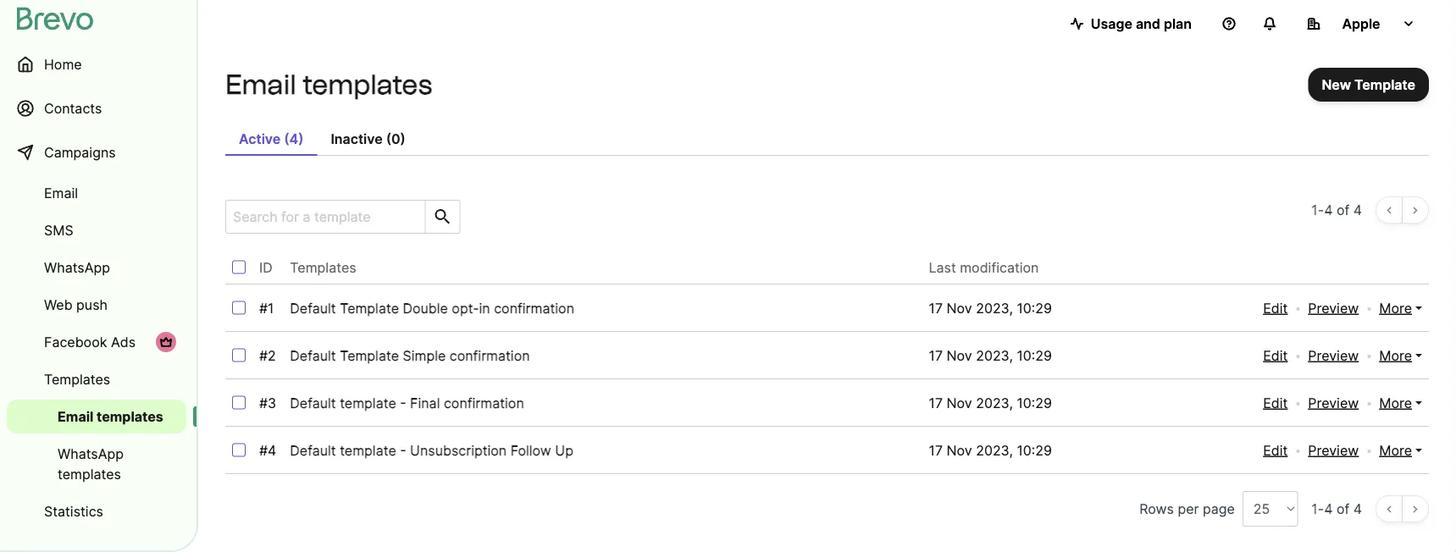 Task type: describe. For each thing, give the bounding box(es) containing it.
default template double opt-in confirmation link
[[290, 300, 574, 316]]

more button for in
[[1379, 298, 1422, 319]]

template for default template double opt-in confirmation
[[340, 300, 399, 316]]

1 of from the top
[[1337, 202, 1350, 218]]

2 more from the top
[[1379, 347, 1412, 364]]

simple
[[403, 347, 446, 364]]

apple button
[[1294, 7, 1429, 41]]

statistics link
[[7, 495, 186, 529]]

new template button
[[1308, 68, 1429, 102]]

nov for in
[[947, 300, 972, 316]]

edit link for follow
[[1263, 441, 1288, 461]]

preview link for in
[[1308, 298, 1359, 319]]

more for in
[[1379, 300, 1412, 316]]

whatsapp templates link
[[7, 437, 186, 491]]

2 vertical spatial email
[[58, 408, 94, 425]]

whatsapp templates
[[58, 446, 124, 482]]

2023, for in
[[976, 300, 1013, 316]]

plan
[[1164, 15, 1192, 32]]

edit link for confirmation
[[1263, 393, 1288, 413]]

whatsapp link
[[7, 251, 186, 285]]

0 vertical spatial email
[[225, 68, 296, 101]]

unsubscription
[[410, 442, 507, 459]]

2
[[268, 347, 276, 364]]

default template - unsubscription follow up
[[290, 442, 573, 459]]

2 nov from the top
[[947, 347, 972, 364]]

templates inside whatsapp templates
[[58, 466, 121, 482]]

default for default template - final confirmation
[[290, 395, 336, 411]]

# 1
[[259, 300, 274, 316]]

default template - final confirmation link
[[290, 395, 524, 411]]

17 nov 2023, 10:29 for follow
[[929, 442, 1052, 459]]

sms
[[44, 222, 73, 238]]

default template simple confirmation
[[290, 347, 530, 364]]

email templates inside email templates link
[[58, 408, 163, 425]]

push
[[76, 297, 108, 313]]

edit link for in
[[1263, 298, 1288, 319]]

nov for follow
[[947, 442, 972, 459]]

# for 4
[[259, 442, 268, 459]]

contacts
[[44, 100, 102, 116]]

Campaign name search field
[[226, 201, 418, 233]]

email templates link
[[7, 400, 186, 434]]

1 vertical spatial confirmation
[[450, 347, 530, 364]]

0 horizontal spatial templates
[[44, 371, 110, 388]]

last modification
[[929, 259, 1039, 276]]

facebook ads
[[44, 334, 136, 350]]

whatsapp for whatsapp
[[44, 259, 110, 276]]

template for default template simple confirmation
[[340, 347, 399, 364]]

17 nov 2023, 10:29 for confirmation
[[929, 395, 1052, 411]]

2 2023, from the top
[[976, 347, 1013, 364]]

in
[[479, 300, 490, 316]]

) for inactive ( 0 )
[[400, 130, 406, 147]]

17 for confirmation
[[929, 395, 943, 411]]

last
[[929, 259, 956, 276]]

2 edit link from the top
[[1263, 346, 1288, 366]]

preview for follow
[[1308, 442, 1359, 459]]

# 3
[[259, 395, 276, 411]]

17 for follow
[[929, 442, 943, 459]]

preview for confirmation
[[1308, 395, 1359, 411]]

0 vertical spatial 1
[[1312, 202, 1318, 218]]

17 nov 2023, 10:29 for in
[[929, 300, 1052, 316]]

preview link for confirmation
[[1308, 393, 1359, 413]]

campaigns link
[[7, 132, 186, 173]]

web push
[[44, 297, 108, 313]]

template for unsubscription
[[340, 442, 396, 459]]

default for default template simple confirmation
[[290, 347, 336, 364]]

2023, for confirmation
[[976, 395, 1013, 411]]

) for active ( 4 )
[[298, 130, 304, 147]]

modification
[[960, 259, 1039, 276]]

up
[[555, 442, 573, 459]]

0 vertical spatial templates
[[302, 68, 432, 101]]

default for default template - unsubscription follow up
[[290, 442, 336, 459]]

2 preview from the top
[[1308, 347, 1359, 364]]

new template
[[1322, 76, 1416, 93]]

per
[[1178, 501, 1199, 517]]

new
[[1322, 76, 1351, 93]]

3
[[268, 395, 276, 411]]

# for 3
[[259, 395, 268, 411]]

edit for follow
[[1263, 442, 1288, 459]]

2 10:29 from the top
[[1017, 347, 1052, 364]]

edit for confirmation
[[1263, 395, 1288, 411]]

web push link
[[7, 288, 186, 322]]

1 horizontal spatial templates
[[290, 259, 356, 276]]



Task type: locate. For each thing, give the bounding box(es) containing it.
( right the inactive
[[386, 130, 391, 147]]

2 edit from the top
[[1263, 347, 1288, 364]]

( for 0
[[386, 130, 391, 147]]

2 ) from the left
[[400, 130, 406, 147]]

3 edit link from the top
[[1263, 393, 1288, 413]]

nov for confirmation
[[947, 395, 972, 411]]

3 preview link from the top
[[1308, 393, 1359, 413]]

2 more button from the top
[[1379, 346, 1422, 366]]

4 10:29 from the top
[[1017, 442, 1052, 459]]

3 edit from the top
[[1263, 395, 1288, 411]]

confirmation down in
[[450, 347, 530, 364]]

# down # 2
[[259, 395, 268, 411]]

1 10:29 from the top
[[1017, 300, 1052, 316]]

edit
[[1263, 300, 1288, 316], [1263, 347, 1288, 364], [1263, 395, 1288, 411], [1263, 442, 1288, 459]]

1 17 nov 2023, 10:29 from the top
[[929, 300, 1052, 316]]

0 vertical spatial confirmation
[[494, 300, 574, 316]]

facebook ads link
[[7, 325, 186, 359]]

1 nov from the top
[[947, 300, 972, 316]]

whatsapp up web push
[[44, 259, 110, 276]]

2 vertical spatial 1
[[1312, 501, 1318, 517]]

10:29 for confirmation
[[1017, 395, 1052, 411]]

(
[[284, 130, 289, 147], [386, 130, 391, 147]]

1 horizontal spatial )
[[400, 130, 406, 147]]

4 more from the top
[[1379, 442, 1412, 459]]

rows per page
[[1140, 501, 1235, 517]]

17 for in
[[929, 300, 943, 316]]

template left double
[[340, 300, 399, 316]]

1 ( from the left
[[284, 130, 289, 147]]

3 nov from the top
[[947, 395, 972, 411]]

1
[[1312, 202, 1318, 218], [268, 300, 274, 316], [1312, 501, 1318, 517]]

email
[[225, 68, 296, 101], [44, 185, 78, 201], [58, 408, 94, 425]]

default right 3
[[290, 395, 336, 411]]

preview link
[[1308, 298, 1359, 319], [1308, 346, 1359, 366], [1308, 393, 1359, 413], [1308, 441, 1359, 461]]

preview for in
[[1308, 300, 1359, 316]]

17 nov 2023, 10:29
[[929, 300, 1052, 316], [929, 347, 1052, 364], [929, 395, 1052, 411], [929, 442, 1052, 459]]

4 preview from the top
[[1308, 442, 1359, 459]]

1 default from the top
[[290, 300, 336, 316]]

opt-
[[452, 300, 479, 316]]

usage and plan button
[[1057, 7, 1205, 41]]

) right the inactive
[[400, 130, 406, 147]]

3 default from the top
[[290, 395, 336, 411]]

1 preview from the top
[[1308, 300, 1359, 316]]

email up sms
[[44, 185, 78, 201]]

2 17 from the top
[[929, 347, 943, 364]]

2 # from the top
[[259, 347, 268, 364]]

and
[[1136, 15, 1161, 32]]

2 ( from the left
[[386, 130, 391, 147]]

whatsapp down email templates link
[[58, 446, 124, 462]]

email templates up the inactive
[[225, 68, 432, 101]]

contacts link
[[7, 88, 186, 129]]

email link
[[7, 176, 186, 210]]

inactive
[[331, 130, 383, 147]]

2023, for follow
[[976, 442, 1013, 459]]

# for 1
[[259, 300, 268, 316]]

-
[[1318, 202, 1324, 218], [400, 395, 406, 411], [400, 442, 406, 459], [1318, 501, 1324, 517]]

1 ) from the left
[[298, 130, 304, 147]]

2 vertical spatial template
[[340, 347, 399, 364]]

3 more from the top
[[1379, 395, 1412, 411]]

apple
[[1342, 15, 1381, 32]]

of
[[1337, 202, 1350, 218], [1337, 501, 1350, 517]]

0 horizontal spatial )
[[298, 130, 304, 147]]

0 vertical spatial template
[[340, 395, 396, 411]]

2 template from the top
[[340, 442, 396, 459]]

default template double opt-in confirmation
[[290, 300, 574, 316]]

templates down templates link
[[97, 408, 163, 425]]

left___rvooi image
[[159, 335, 173, 349]]

3 more button from the top
[[1379, 393, 1422, 413]]

more button
[[1379, 298, 1422, 319], [1379, 346, 1422, 366], [1379, 393, 1422, 413], [1379, 441, 1422, 461]]

edit link
[[1263, 298, 1288, 319], [1263, 346, 1288, 366], [1263, 393, 1288, 413], [1263, 441, 1288, 461]]

default
[[290, 300, 336, 316], [290, 347, 336, 364], [290, 395, 336, 411], [290, 442, 336, 459]]

templates up statistics link
[[58, 466, 121, 482]]

rows
[[1140, 501, 1174, 517]]

1 vertical spatial template
[[340, 300, 399, 316]]

default for default template double opt-in confirmation
[[290, 300, 336, 316]]

whatsapp for whatsapp templates
[[58, 446, 124, 462]]

template for new template
[[1355, 76, 1416, 93]]

3 preview from the top
[[1308, 395, 1359, 411]]

4 default from the top
[[290, 442, 336, 459]]

1 vertical spatial email
[[44, 185, 78, 201]]

email templates down templates link
[[58, 408, 163, 425]]

confirmation up unsubscription
[[444, 395, 524, 411]]

1 vertical spatial email templates
[[58, 408, 163, 425]]

1 more from the top
[[1379, 300, 1412, 316]]

default template - final confirmation
[[290, 395, 524, 411]]

#
[[259, 300, 268, 316], [259, 347, 268, 364], [259, 395, 268, 411], [259, 442, 268, 459]]

active
[[239, 130, 281, 147]]

2 preview link from the top
[[1308, 346, 1359, 366]]

template right new
[[1355, 76, 1416, 93]]

# down the id
[[259, 300, 268, 316]]

templates down campaign name search box
[[290, 259, 356, 276]]

facebook
[[44, 334, 107, 350]]

template down default template - final confirmation
[[340, 442, 396, 459]]

more button for follow
[[1379, 441, 1422, 461]]

active ( 4 )
[[239, 130, 304, 147]]

web
[[44, 297, 73, 313]]

17
[[929, 300, 943, 316], [929, 347, 943, 364], [929, 395, 943, 411], [929, 442, 943, 459]]

4 preview link from the top
[[1308, 441, 1359, 461]]

statistics
[[44, 503, 103, 520]]

templates
[[302, 68, 432, 101], [97, 408, 163, 425], [58, 466, 121, 482]]

1 17 from the top
[[929, 300, 943, 316]]

2 vertical spatial confirmation
[[444, 395, 524, 411]]

default right the # 1
[[290, 300, 336, 316]]

templates up inactive ( 0 )
[[302, 68, 432, 101]]

usage
[[1091, 15, 1133, 32]]

0 vertical spatial email templates
[[225, 68, 432, 101]]

# 4
[[259, 442, 276, 459]]

more button for confirmation
[[1379, 393, 1422, 413]]

10:29 for follow
[[1017, 442, 1052, 459]]

2 default from the top
[[290, 347, 336, 364]]

4 more button from the top
[[1379, 441, 1422, 461]]

4 # from the top
[[259, 442, 268, 459]]

4 17 nov 2023, 10:29 from the top
[[929, 442, 1052, 459]]

2 1 - 4 of 4 from the top
[[1312, 501, 1362, 517]]

default right 2 at the bottom of page
[[290, 347, 336, 364]]

2 17 nov 2023, 10:29 from the top
[[929, 347, 1052, 364]]

home
[[44, 56, 82, 72]]

0
[[391, 130, 400, 147]]

3 17 from the top
[[929, 395, 943, 411]]

10:29 for in
[[1017, 300, 1052, 316]]

1 template from the top
[[340, 395, 396, 411]]

2023,
[[976, 300, 1013, 316], [976, 347, 1013, 364], [976, 395, 1013, 411], [976, 442, 1013, 459]]

final
[[410, 395, 440, 411]]

4 nov from the top
[[947, 442, 972, 459]]

)
[[298, 130, 304, 147], [400, 130, 406, 147]]

1 2023, from the top
[[976, 300, 1013, 316]]

0 horizontal spatial (
[[284, 130, 289, 147]]

# down # 3
[[259, 442, 268, 459]]

page
[[1203, 501, 1235, 517]]

( for 4
[[284, 130, 289, 147]]

10:29
[[1017, 300, 1052, 316], [1017, 347, 1052, 364], [1017, 395, 1052, 411], [1017, 442, 1052, 459]]

templates link
[[7, 363, 186, 396]]

0 vertical spatial whatsapp
[[44, 259, 110, 276]]

0 horizontal spatial email templates
[[58, 408, 163, 425]]

1 vertical spatial 1 - 4 of 4
[[1312, 501, 1362, 517]]

templates down facebook
[[44, 371, 110, 388]]

template
[[1355, 76, 1416, 93], [340, 300, 399, 316], [340, 347, 399, 364]]

1 vertical spatial of
[[1337, 501, 1350, 517]]

more
[[1379, 300, 1412, 316], [1379, 347, 1412, 364], [1379, 395, 1412, 411], [1379, 442, 1412, 459]]

follow
[[511, 442, 551, 459]]

4 2023, from the top
[[976, 442, 1013, 459]]

4 edit link from the top
[[1263, 441, 1288, 461]]

1 vertical spatial template
[[340, 442, 396, 459]]

1 horizontal spatial (
[[386, 130, 391, 147]]

id
[[259, 259, 273, 276]]

1 # from the top
[[259, 300, 268, 316]]

preview link for follow
[[1308, 441, 1359, 461]]

4 edit from the top
[[1263, 442, 1288, 459]]

# down the # 1
[[259, 347, 268, 364]]

1 vertical spatial templates
[[97, 408, 163, 425]]

1 preview link from the top
[[1308, 298, 1359, 319]]

3 17 nov 2023, 10:29 from the top
[[929, 395, 1052, 411]]

whatsapp
[[44, 259, 110, 276], [58, 446, 124, 462]]

email down templates link
[[58, 408, 94, 425]]

4
[[289, 130, 298, 147], [1324, 202, 1333, 218], [1354, 202, 1362, 218], [268, 442, 276, 459], [1324, 501, 1333, 517], [1354, 501, 1362, 517]]

template left simple
[[340, 347, 399, 364]]

preview
[[1308, 300, 1359, 316], [1308, 347, 1359, 364], [1308, 395, 1359, 411], [1308, 442, 1359, 459]]

default template - unsubscription follow up link
[[290, 442, 573, 459]]

1 edit link from the top
[[1263, 298, 1288, 319]]

inactive ( 0 )
[[331, 130, 406, 147]]

template for final
[[340, 395, 396, 411]]

template
[[340, 395, 396, 411], [340, 442, 396, 459]]

1 edit from the top
[[1263, 300, 1288, 316]]

email templates
[[225, 68, 432, 101], [58, 408, 163, 425]]

ads
[[111, 334, 136, 350]]

) right the active
[[298, 130, 304, 147]]

3 2023, from the top
[[976, 395, 1013, 411]]

nov
[[947, 300, 972, 316], [947, 347, 972, 364], [947, 395, 972, 411], [947, 442, 972, 459]]

0 vertical spatial templates
[[290, 259, 356, 276]]

sms link
[[7, 213, 186, 247]]

confirmation right in
[[494, 300, 574, 316]]

1 vertical spatial 1
[[268, 300, 274, 316]]

more for follow
[[1379, 442, 1412, 459]]

email up the active
[[225, 68, 296, 101]]

templates
[[290, 259, 356, 276], [44, 371, 110, 388]]

0 vertical spatial of
[[1337, 202, 1350, 218]]

# for 2
[[259, 347, 268, 364]]

( right the active
[[284, 130, 289, 147]]

1 more button from the top
[[1379, 298, 1422, 319]]

0 vertical spatial template
[[1355, 76, 1416, 93]]

default template simple confirmation link
[[290, 347, 530, 364]]

1 vertical spatial whatsapp
[[58, 446, 124, 462]]

default right "# 4"
[[290, 442, 336, 459]]

4 17 from the top
[[929, 442, 943, 459]]

1 - 4 of 4
[[1312, 202, 1362, 218], [1312, 501, 1362, 517]]

2 vertical spatial templates
[[58, 466, 121, 482]]

confirmation
[[494, 300, 574, 316], [450, 347, 530, 364], [444, 395, 524, 411]]

home link
[[7, 44, 186, 85]]

template left final in the bottom of the page
[[340, 395, 396, 411]]

more for confirmation
[[1379, 395, 1412, 411]]

3 # from the top
[[259, 395, 268, 411]]

0 vertical spatial 1 - 4 of 4
[[1312, 202, 1362, 218]]

# 2
[[259, 347, 276, 364]]

template inside button
[[1355, 76, 1416, 93]]

double
[[403, 300, 448, 316]]

3 10:29 from the top
[[1017, 395, 1052, 411]]

edit for in
[[1263, 300, 1288, 316]]

1 horizontal spatial email templates
[[225, 68, 432, 101]]

campaigns
[[44, 144, 116, 161]]

1 vertical spatial templates
[[44, 371, 110, 388]]

1 1 - 4 of 4 from the top
[[1312, 202, 1362, 218]]

usage and plan
[[1091, 15, 1192, 32]]

2 of from the top
[[1337, 501, 1350, 517]]



Task type: vqa. For each thing, say whether or not it's contained in the screenshot.
3rd the Edit link from the top of the page
yes



